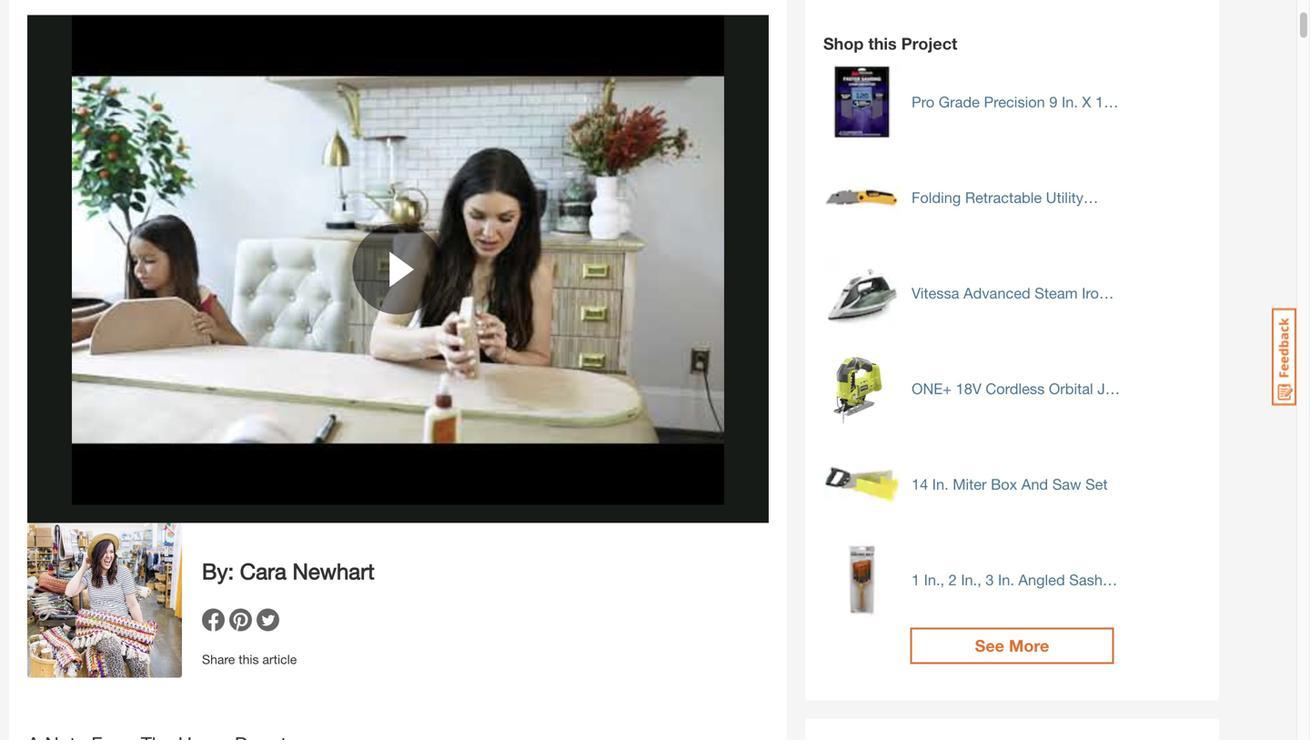 Task type: describe. For each thing, give the bounding box(es) containing it.
0 vertical spatial in.
[[933, 476, 949, 493]]

retractable inside folding retractable utility knife
[[966, 189, 1043, 206]]

share
[[202, 652, 235, 667]]

advanced
[[964, 284, 1031, 302]]

14
[[912, 476, 929, 493]]

and
[[1022, 476, 1049, 493]]

0 vertical spatial set
[[1086, 476, 1109, 493]]

thumbnail image
[[27, 15, 769, 505]]

1 in., from the left
[[925, 571, 945, 589]]

2 in., from the left
[[962, 571, 982, 589]]

cara
[[240, 558, 287, 584]]

utility inside folding retractable utility knife
[[1047, 189, 1084, 206]]

14 in. miter box and saw set image
[[824, 446, 901, 523]]

saw for (tool-
[[912, 399, 941, 417]]

brush
[[992, 590, 1031, 608]]

one+ 18v cordless orbital jig saw (tool-only) link
[[912, 379, 1122, 417]]

folding retractable utility knife image
[[824, 159, 901, 236]]

vitessa advanced steam iron with retractable cord image
[[824, 254, 901, 332]]

(tool-
[[945, 399, 982, 417]]

by:
[[202, 558, 234, 584]]

1 in., 2 in., 3 in. angled sash utility paint brush set image
[[824, 541, 901, 619]]

iron
[[1083, 284, 1108, 302]]

by: cara newhart link
[[202, 523, 375, 609]]

14 in. miter box and saw set link
[[912, 475, 1109, 494]]

pro grade precision 9 in. x 11 in. 120 grit medium faster sanding sanding sheets (4-pack) image
[[824, 63, 901, 141]]

one+ 18v cordless orbital jig saw (tool-only)
[[912, 380, 1118, 417]]

more
[[1010, 636, 1050, 655]]

jig
[[1098, 380, 1118, 397]]

with
[[912, 304, 942, 321]]

retractable inside vitessa advanced steam iron with retractable cord
[[946, 304, 1023, 321]]

folding
[[912, 189, 962, 206]]

see more
[[976, 636, 1050, 655]]

folding retractable utility knife link
[[912, 188, 1122, 225]]

2
[[949, 571, 958, 589]]

article
[[263, 652, 297, 667]]

see
[[976, 636, 1005, 655]]

18v
[[956, 380, 982, 397]]

1 in., 2 in., 3 in. angled sash utility paint brush set link
[[912, 570, 1122, 608]]

twitter image
[[257, 609, 284, 631]]

1
[[912, 571, 920, 589]]

saw for set
[[1053, 476, 1082, 493]]

one+ 18v cordless orbital jig saw (tool-only) image
[[824, 350, 901, 427]]

utility inside 1 in., 2 in., 3 in. angled sash utility paint brush set
[[912, 590, 950, 608]]



Task type: locate. For each thing, give the bounding box(es) containing it.
retractable right folding
[[966, 189, 1043, 206]]

this right share in the bottom of the page
[[239, 652, 259, 667]]

paint
[[954, 590, 988, 608]]

1 vertical spatial this
[[239, 652, 259, 667]]

set inside 1 in., 2 in., 3 in. angled sash utility paint brush set
[[1035, 590, 1058, 608]]

sash
[[1070, 571, 1103, 589]]

1 vertical spatial saw
[[1053, 476, 1082, 493]]

shop this project
[[824, 34, 958, 53]]

1 in., 2 in., 3 in. angled sash utility paint brush set
[[912, 571, 1103, 608]]

share this article
[[202, 652, 297, 667]]

0 vertical spatial utility
[[1047, 189, 1084, 206]]

1 horizontal spatial utility
[[1047, 189, 1084, 206]]

in. right 3
[[999, 571, 1015, 589]]

saw right and
[[1053, 476, 1082, 493]]

in. inside 1 in., 2 in., 3 in. angled sash utility paint brush set
[[999, 571, 1015, 589]]

this right shop
[[869, 34, 897, 53]]

saw inside one+ 18v cordless orbital jig saw (tool-only)
[[912, 399, 941, 417]]

orbital
[[1050, 380, 1094, 397]]

in., right 1
[[925, 571, 945, 589]]

only)
[[982, 399, 1017, 417]]

box
[[991, 476, 1018, 493]]

vitessa
[[912, 284, 960, 302]]

saw
[[912, 399, 941, 417], [1053, 476, 1082, 493]]

set right and
[[1086, 476, 1109, 493]]

1 horizontal spatial in.
[[999, 571, 1015, 589]]

0 horizontal spatial utility
[[912, 590, 950, 608]]

contributorimage image
[[27, 523, 182, 678]]

0 horizontal spatial set
[[1035, 590, 1058, 608]]

in. right 14
[[933, 476, 949, 493]]

vitessa advanced steam iron with retractable cord
[[912, 284, 1108, 321]]

cord
[[1027, 304, 1060, 321]]

this
[[869, 34, 897, 53], [239, 652, 259, 667]]

0 horizontal spatial in.
[[933, 476, 949, 493]]

steam
[[1035, 284, 1078, 302]]

3
[[986, 571, 995, 589]]

one+
[[912, 380, 952, 397]]

0 horizontal spatial in.,
[[925, 571, 945, 589]]

feedback link image
[[1273, 308, 1297, 406]]

miter
[[953, 476, 987, 493]]

utility
[[1047, 189, 1084, 206], [912, 590, 950, 608]]

facebook image
[[202, 609, 229, 631]]

0 vertical spatial saw
[[912, 399, 941, 417]]

cordless
[[986, 380, 1045, 397]]

1 vertical spatial retractable
[[946, 304, 1023, 321]]

14 in. miter box and saw set
[[912, 476, 1109, 493]]

knife
[[912, 208, 946, 225]]

set
[[1086, 476, 1109, 493], [1035, 590, 1058, 608]]

project
[[902, 34, 958, 53]]

1 vertical spatial set
[[1035, 590, 1058, 608]]

1 horizontal spatial this
[[869, 34, 897, 53]]

pinterest image
[[229, 609, 257, 631]]

vitessa advanced steam iron with retractable cord link
[[912, 284, 1122, 321]]

shop
[[824, 34, 864, 53]]

set down angled
[[1035, 590, 1058, 608]]

folding retractable utility knife
[[912, 189, 1084, 225]]

saw down one+
[[912, 399, 941, 417]]

in., left 3
[[962, 571, 982, 589]]

1 horizontal spatial in.,
[[962, 571, 982, 589]]

angled
[[1019, 571, 1066, 589]]

in.,
[[925, 571, 945, 589], [962, 571, 982, 589]]

retractable down advanced
[[946, 304, 1023, 321]]

newhart
[[293, 558, 375, 584]]

by: cara newhart
[[202, 558, 375, 584]]

0 vertical spatial retractable
[[966, 189, 1043, 206]]

retractable
[[966, 189, 1043, 206], [946, 304, 1023, 321]]

in.
[[933, 476, 949, 493], [999, 571, 1015, 589]]

1 horizontal spatial saw
[[1053, 476, 1082, 493]]

0 horizontal spatial saw
[[912, 399, 941, 417]]

0 vertical spatial this
[[869, 34, 897, 53]]

this for shop
[[869, 34, 897, 53]]

1 vertical spatial in.
[[999, 571, 1015, 589]]

1 vertical spatial utility
[[912, 590, 950, 608]]

0 horizontal spatial this
[[239, 652, 259, 667]]

this for share
[[239, 652, 259, 667]]

1 horizontal spatial set
[[1086, 476, 1109, 493]]



Task type: vqa. For each thing, say whether or not it's contained in the screenshot.
Paint
yes



